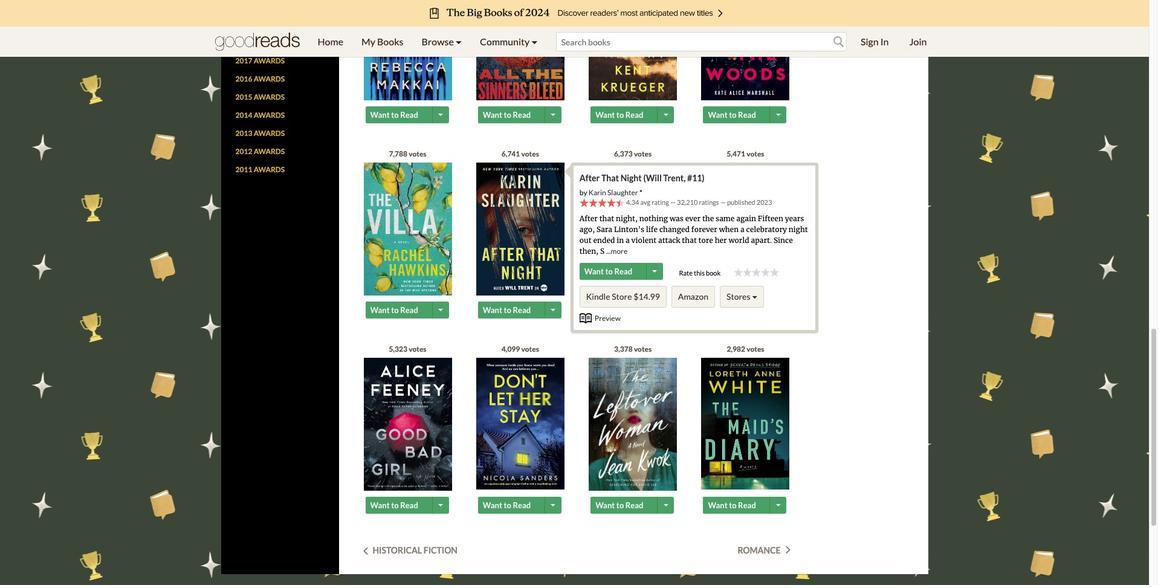 Task type: vqa. For each thing, say whether or not it's contained in the screenshot.
Goodreads Giveaway Month IMAGE
no



Task type: locate. For each thing, give the bounding box(es) containing it.
2 ▾ from the left
[[532, 36, 538, 47]]

rate
[[680, 269, 693, 277]]

ratings
[[699, 198, 720, 206]]

awards for 2016 awards
[[254, 75, 285, 84]]

2 after from the top
[[580, 214, 598, 223]]

awards up the 2017 awards
[[254, 38, 285, 47]]

to
[[391, 110, 399, 120], [504, 110, 512, 120], [617, 110, 624, 120], [730, 110, 737, 120], [606, 267, 613, 276], [391, 305, 399, 315], [504, 305, 512, 315], [617, 305, 624, 315], [730, 305, 737, 315], [391, 501, 399, 510], [504, 501, 512, 510], [617, 501, 624, 510], [730, 501, 737, 510]]

1 vertical spatial after
[[580, 214, 598, 223]]

same
[[716, 214, 735, 223]]

6,373
[[615, 149, 633, 158]]

votes
[[409, 149, 427, 158], [522, 149, 540, 158], [634, 149, 652, 158], [747, 149, 765, 158], [409, 345, 427, 354], [522, 345, 540, 354], [634, 345, 652, 354], [747, 345, 765, 354]]

kindle
[[587, 291, 611, 302]]

9 awards from the top
[[254, 165, 285, 174]]

4 awards from the top
[[254, 75, 285, 84]]

0 vertical spatial that
[[600, 214, 615, 223]]

2017 awards link
[[236, 56, 285, 66]]

nothing
[[640, 214, 668, 223]]

community
[[480, 36, 530, 47]]

0 vertical spatial a
[[741, 225, 745, 234]]

awards up 2018 awards link
[[254, 20, 285, 29]]

1 horizontal spatial ▾
[[532, 36, 538, 47]]

awards up 2014 awards link
[[254, 93, 285, 102]]

1 ▾ from the left
[[456, 36, 462, 47]]

a
[[741, 225, 745, 234], [626, 236, 630, 245]]

happiness falls by angie  kim image
[[702, 162, 790, 296]]

the leftover woman by jean kwok image
[[589, 358, 678, 491]]

book
[[707, 269, 721, 277]]

home
[[318, 36, 344, 47]]

32,210
[[677, 198, 698, 206]]

that up sara
[[600, 214, 615, 223]]

7 awards from the top
[[254, 129, 285, 138]]

0 horizontal spatial that
[[600, 214, 615, 223]]

5,471 votes
[[727, 149, 765, 158]]

4,099
[[502, 345, 520, 354]]

2018 awards link
[[236, 38, 285, 47]]

5 awards from the top
[[254, 93, 285, 102]]

the maid's diary by loreth anne white image
[[702, 358, 790, 490]]

1 vertical spatial a
[[626, 236, 630, 245]]

read
[[401, 110, 418, 120], [513, 110, 531, 120], [626, 110, 644, 120], [739, 110, 757, 120], [615, 267, 633, 276], [401, 305, 418, 315], [513, 305, 531, 315], [626, 305, 644, 315], [739, 305, 757, 315], [401, 501, 418, 510], [513, 501, 531, 510], [626, 501, 644, 510], [739, 501, 757, 510]]

awards up the 2013 awards
[[254, 111, 285, 120]]

the coworker by freida mcfadden image
[[589, 162, 678, 304]]

2015 awards
[[236, 93, 285, 102]]

her
[[715, 236, 727, 245]]

what lies in the woods by kate alice marshall image
[[702, 0, 790, 100]]

7,788 votes
[[389, 149, 427, 158]]

romance
[[738, 545, 781, 556]]

awards for 2014 awards
[[254, 111, 285, 120]]

all the sinners bleed by s.a. cosby image
[[477, 0, 565, 101]]

5,323
[[389, 345, 408, 354]]

votes right 2,982
[[747, 345, 765, 354]]

votes right 3,378
[[634, 345, 652, 354]]

ended
[[594, 236, 615, 245]]

this
[[694, 269, 705, 277]]

2013 awards
[[236, 129, 285, 138]]

votes right 6,373
[[634, 149, 652, 158]]

votes right 5,323
[[409, 345, 427, 354]]

after that night, nothing was ever the same again  fifteen years ago, sara linton's life changed forever when a celebratory night out ended in a violent attack that tore her world apart. since then, s
[[580, 214, 809, 256]]

4,099 votes
[[502, 345, 540, 354]]

2023
[[757, 198, 773, 206]]

menu
[[309, 27, 547, 57]]

2016
[[236, 75, 252, 84]]

join link
[[901, 27, 937, 57]]

3 awards from the top
[[254, 56, 285, 66]]

awards up 2016 awards link
[[254, 56, 285, 66]]

apart.
[[752, 236, 773, 245]]

after for that
[[580, 173, 600, 183]]

forever
[[692, 225, 718, 234]]

2011
[[236, 165, 252, 174]]

votes for 3,378 votes
[[634, 345, 652, 354]]

votes right the '5,471'
[[747, 149, 765, 158]]

changed
[[660, 225, 690, 234]]

after
[[580, 173, 600, 183], [580, 214, 598, 223]]

8 awards from the top
[[254, 147, 285, 156]]

ever
[[686, 214, 701, 223]]

votes right 6,741
[[522, 149, 540, 158]]

after up karin
[[580, 173, 600, 183]]

2014 awards
[[236, 111, 285, 120]]

1 horizontal spatial a
[[741, 225, 745, 234]]

that left tore
[[683, 236, 697, 245]]

that
[[600, 214, 615, 223], [683, 236, 697, 245]]

6,741 votes
[[502, 149, 540, 158]]

s
[[601, 247, 605, 256]]

awards down 2014 awards link
[[254, 129, 285, 138]]

that
[[602, 173, 619, 183]]

0 vertical spatial after
[[580, 173, 600, 183]]

votes right 7,788
[[409, 149, 427, 158]]

after inside after that night, nothing was ever the same again  fifteen years ago, sara linton's life changed forever when a celebratory night out ended in a violent attack that tore her world apart. since then, s
[[580, 214, 598, 223]]

my books link
[[353, 27, 413, 57]]

a up world
[[741, 225, 745, 234]]

awards for 2019 awards
[[254, 20, 285, 29]]

0 horizontal spatial ▾
[[456, 36, 462, 47]]

since
[[774, 236, 793, 245]]

awards for 2018 awards
[[254, 38, 285, 47]]

want
[[370, 110, 390, 120], [483, 110, 503, 120], [596, 110, 615, 120], [709, 110, 728, 120], [585, 267, 604, 276], [370, 305, 390, 315], [483, 305, 503, 315], [596, 305, 615, 315], [709, 305, 728, 315], [370, 501, 390, 510], [483, 501, 503, 510], [596, 501, 615, 510], [709, 501, 728, 510]]

fifteen
[[758, 214, 784, 223]]

6 awards from the top
[[254, 111, 285, 120]]

2015 awards link
[[236, 93, 285, 102]]

0 horizontal spatial —
[[671, 198, 676, 206]]

6,373 votes
[[615, 149, 652, 158]]

▾ right browse
[[456, 36, 462, 47]]

2017
[[236, 56, 252, 66]]

▾ inside popup button
[[456, 36, 462, 47]]

awards down 2012 awards "link"
[[254, 165, 285, 174]]

awards down the 2017 awards
[[254, 75, 285, 84]]

▾ inside dropdown button
[[532, 36, 538, 47]]

kindle store $14.99 link
[[580, 286, 667, 308]]

again
[[737, 214, 757, 223]]

2012 awards
[[236, 147, 285, 156]]

▾ for browse ▾
[[456, 36, 462, 47]]

awards for 2017 awards
[[254, 56, 285, 66]]

2015
[[236, 93, 252, 102]]

stores ▾
[[727, 291, 758, 302]]

a right the 'in' at the top
[[626, 236, 630, 245]]

— right ratings
[[721, 198, 726, 206]]

after up ago,
[[580, 214, 598, 223]]

— right rating
[[671, 198, 676, 206]]

votes right 4,099
[[522, 345, 540, 354]]

don't let her stay by nicola sanders image
[[477, 358, 565, 490]]

votes for 5,323 votes
[[409, 345, 427, 354]]

1 after from the top
[[580, 173, 600, 183]]

1 horizontal spatial —
[[721, 198, 726, 206]]

▾ right community
[[532, 36, 538, 47]]

ago,
[[580, 225, 595, 234]]

0 horizontal spatial a
[[626, 236, 630, 245]]

awards up "2011 awards"
[[254, 147, 285, 156]]

browse
[[422, 36, 454, 47]]

5,323 votes
[[389, 345, 427, 354]]

slaughter
[[608, 188, 639, 197]]

2 awards from the top
[[254, 38, 285, 47]]

2017 awards
[[236, 56, 285, 66]]

in
[[617, 236, 624, 245]]

2014 awards link
[[236, 111, 285, 120]]

votes for 6,741 votes
[[522, 149, 540, 158]]

1 vertical spatial that
[[683, 236, 697, 245]]

2,982 votes
[[727, 345, 765, 354]]

avg
[[641, 198, 651, 206]]

romance link
[[738, 545, 791, 556]]

out
[[580, 236, 592, 245]]

after inside after that night (will trent, #11) karin slaughter *
[[580, 173, 600, 183]]

1 awards from the top
[[254, 20, 285, 29]]



Task type: describe. For each thing, give the bounding box(es) containing it.
the villa by rachel hawkins image
[[364, 162, 452, 298]]

2016 awards link
[[236, 75, 285, 84]]

life
[[646, 225, 658, 234]]

after for that
[[580, 214, 598, 223]]

attack
[[659, 236, 681, 245]]

store
[[612, 291, 632, 302]]

sign in
[[861, 36, 889, 47]]

— published 2023
[[720, 198, 773, 206]]

amazon
[[679, 291, 709, 302]]

1 — from the left
[[671, 198, 676, 206]]

my books
[[362, 36, 404, 47]]

2019 awards
[[236, 20, 285, 29]]

after that night (will trent, #11) karin slaughter *
[[580, 173, 705, 197]]

2,982
[[727, 345, 746, 354]]

world
[[729, 236, 750, 245]]

years
[[786, 214, 805, 223]]

2018 awards
[[236, 38, 285, 47]]

sign
[[861, 36, 879, 47]]

historical
[[373, 545, 422, 556]]

tore
[[699, 236, 714, 245]]

2012
[[236, 147, 252, 156]]

stores ▾ link
[[720, 286, 765, 308]]

4.34 avg rating — 32,210 ratings
[[625, 198, 720, 206]]

2019
[[236, 20, 252, 29]]

2014
[[236, 111, 252, 120]]

2011 awards link
[[236, 165, 285, 174]]

awards for 2013 awards
[[254, 129, 285, 138]]

menu containing home
[[309, 27, 547, 57]]

2 — from the left
[[721, 198, 726, 206]]

community ▾
[[480, 36, 538, 47]]

▾ for community ▾
[[532, 36, 538, 47]]

kindle store $14.99
[[587, 291, 660, 302]]

in
[[881, 36, 889, 47]]

5,471
[[727, 149, 746, 158]]

2013
[[236, 129, 252, 138]]

1 horizontal spatial that
[[683, 236, 697, 245]]

*
[[640, 188, 643, 197]]

sign in link
[[852, 27, 899, 57]]

historical fiction
[[373, 545, 458, 556]]

when
[[720, 225, 739, 234]]

(will
[[644, 173, 662, 183]]

fiction
[[424, 545, 458, 556]]

...more link
[[607, 247, 628, 256]]

2011 awards
[[236, 165, 285, 174]]

night
[[621, 173, 642, 183]]

awards for 2012 awards
[[254, 147, 285, 156]]

celebratory
[[747, 225, 787, 234]]

votes for 2,982 votes
[[747, 345, 765, 354]]

i have some questions for you by rebecca makkai image
[[364, 0, 452, 100]]

after that night (will trent, #11) link
[[580, 173, 705, 183]]

Search for books to add to your shelves search field
[[556, 32, 847, 51]]

votes for 6,373 votes
[[634, 149, 652, 158]]

votes for 5,471 votes
[[747, 149, 765, 158]]

6,741
[[502, 149, 520, 158]]

2012 awards link
[[236, 147, 285, 156]]

$14.99
[[634, 291, 660, 302]]

rating
[[652, 198, 669, 206]]

awards for 2015 awards
[[254, 93, 285, 102]]

3,378
[[615, 345, 633, 354]]

2019 awards link
[[236, 20, 285, 29]]

night
[[789, 225, 809, 234]]

votes for 7,788 votes
[[409, 149, 427, 158]]

3,378 votes
[[615, 345, 652, 354]]

amazon link
[[672, 286, 716, 308]]

the river we remember by william kent krueger image
[[589, 0, 678, 100]]

books
[[377, 36, 404, 47]]

good bad girl by alice feeney image
[[364, 358, 452, 492]]

was
[[670, 214, 684, 223]]

sara
[[597, 225, 613, 234]]

night,
[[616, 214, 638, 223]]

published
[[728, 198, 756, 206]]

browse ▾ button
[[413, 27, 471, 57]]

home link
[[309, 27, 353, 57]]

awards for 2011 awards
[[254, 165, 285, 174]]

2016 awards
[[236, 75, 285, 84]]

2013 awards link
[[236, 129, 285, 138]]

...more
[[607, 247, 628, 256]]

4.34
[[627, 198, 640, 206]]

7,788
[[389, 149, 408, 158]]

the most anticipated books of 2024 image
[[91, 0, 1059, 27]]

votes for 4,099 votes
[[522, 345, 540, 354]]

2018
[[236, 38, 252, 47]]

after that night by karin slaughter image
[[477, 162, 565, 296]]

Search books text field
[[556, 32, 847, 51]]

rate this book
[[680, 269, 721, 277]]

#11)
[[688, 173, 705, 183]]



